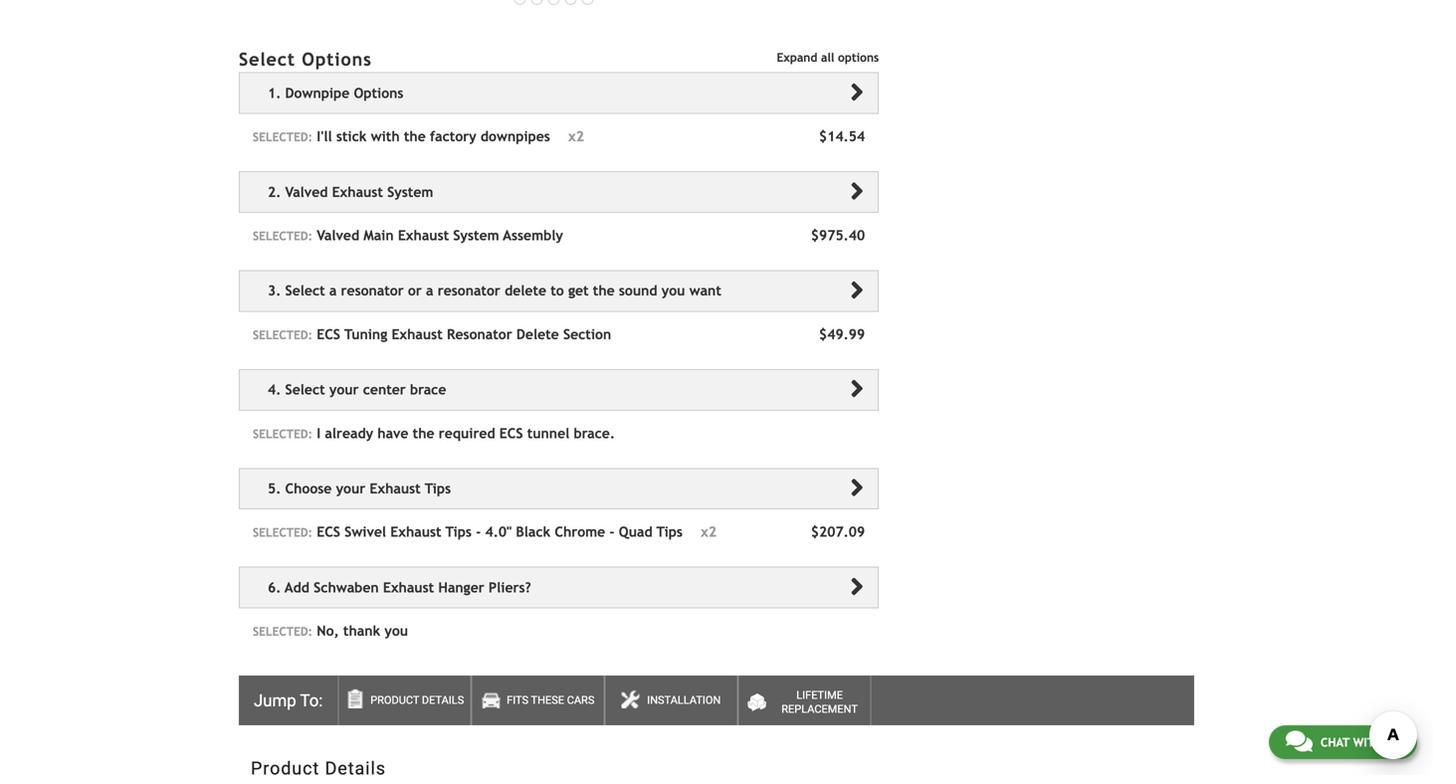 Task type: locate. For each thing, give the bounding box(es) containing it.
selected:
[[253, 130, 313, 144], [253, 229, 313, 243], [253, 328, 313, 342], [253, 427, 313, 441], [253, 526, 313, 540], [253, 625, 313, 639]]

1 vertical spatial with
[[1354, 736, 1383, 750]]

selected: i already have the required ecs tunnel brace.
[[253, 426, 615, 441]]

already
[[325, 426, 373, 441]]

with right stick
[[371, 129, 400, 145]]

tips
[[446, 524, 472, 540], [657, 524, 683, 540]]

angle right image for i already have the required ecs tunnel brace.
[[851, 375, 865, 403]]

angle right image for ecs tuning exhaust resonator delete section
[[851, 276, 865, 304]]

options
[[302, 49, 372, 70]]

selected: inside selected: valved main exhaust system assembly
[[253, 229, 313, 243]]

with left us
[[1354, 736, 1383, 750]]

0 vertical spatial ecs
[[317, 327, 341, 342]]

replacement
[[782, 703, 858, 716]]

selected: left i'll
[[253, 130, 313, 144]]

6 selected: from the top
[[253, 625, 313, 639]]

selected: inside selected: i'll stick with the factory downpipes
[[253, 130, 313, 144]]

selected: inside selected: ecs tuning exhaust resonator delete section
[[253, 328, 313, 342]]

5 angle right image from the top
[[851, 474, 865, 502]]

selected: inside selected: no, thank you
[[253, 625, 313, 639]]

0 horizontal spatial tips
[[446, 524, 472, 540]]

0 vertical spatial the
[[404, 129, 426, 145]]

angle right image
[[851, 78, 865, 106], [851, 177, 865, 205], [851, 276, 865, 304], [851, 375, 865, 403], [851, 474, 865, 502], [851, 573, 865, 601]]

2 vertical spatial ecs
[[317, 524, 341, 540]]

section
[[564, 327, 612, 342]]

tips right quad
[[657, 524, 683, 540]]

1 horizontal spatial 2
[[709, 524, 717, 540]]

14.54
[[828, 129, 866, 145]]

black
[[516, 524, 551, 540]]

2 for ecs swivel exhaust tips - 4.0" black chrome - quad tips
[[709, 524, 717, 540]]

1 vertical spatial 2
[[709, 524, 717, 540]]

us
[[1387, 736, 1401, 750]]

1 selected: from the top
[[253, 130, 313, 144]]

selected: left tuning
[[253, 328, 313, 342]]

no,
[[317, 623, 339, 639]]

4 angle right image from the top
[[851, 375, 865, 403]]

1 horizontal spatial tips
[[657, 524, 683, 540]]

product details
[[371, 694, 464, 707]]

-
[[476, 524, 481, 540], [610, 524, 615, 540]]

4 selected: from the top
[[253, 427, 313, 441]]

installation link
[[605, 676, 738, 726]]

2 vertical spatial exhaust
[[391, 524, 442, 540]]

the right have
[[413, 426, 435, 441]]

0 vertical spatial 2
[[576, 129, 584, 145]]

downpipes
[[481, 129, 550, 145]]

tuning
[[345, 327, 388, 342]]

ecs left tuning
[[317, 327, 341, 342]]

- left 4.0"
[[476, 524, 481, 540]]

2 selected: from the top
[[253, 229, 313, 243]]

i'll
[[317, 129, 332, 145]]

delete
[[517, 327, 559, 342]]

1 - from the left
[[476, 524, 481, 540]]

select
[[239, 49, 296, 70]]

0 horizontal spatial -
[[476, 524, 481, 540]]

2
[[576, 129, 584, 145], [709, 524, 717, 540]]

selected: left swivel
[[253, 526, 313, 540]]

ecs left the tunnel
[[500, 426, 523, 441]]

selected: for tuning
[[253, 328, 313, 342]]

selected: inside selected: ecs swivel exhaust tips - 4.0" black chrome - quad tips
[[253, 526, 313, 540]]

you
[[385, 623, 408, 639]]

cars
[[567, 694, 595, 707]]

angle right image down 49.99
[[851, 375, 865, 403]]

i
[[317, 426, 321, 441]]

1 tips from the left
[[446, 524, 472, 540]]

have
[[378, 426, 409, 441]]

assembly
[[503, 228, 563, 243]]

1 vertical spatial exhaust
[[392, 327, 443, 342]]

the
[[404, 129, 426, 145], [413, 426, 435, 441]]

5 selected: from the top
[[253, 526, 313, 540]]

the for required
[[413, 426, 435, 441]]

2 tips from the left
[[657, 524, 683, 540]]

selected: left no,
[[253, 625, 313, 639]]

exhaust right main
[[398, 228, 449, 243]]

with
[[371, 129, 400, 145], [1354, 736, 1383, 750]]

angle right image up 49.99
[[851, 276, 865, 304]]

ecs for tips
[[317, 524, 341, 540]]

swivel
[[345, 524, 386, 540]]

1 horizontal spatial -
[[610, 524, 615, 540]]

options
[[839, 50, 880, 64]]

product details link
[[338, 676, 471, 726]]

exhaust
[[398, 228, 449, 243], [392, 327, 443, 342], [391, 524, 442, 540]]

ecs left swivel
[[317, 524, 341, 540]]

2 right quad
[[709, 524, 717, 540]]

ecs
[[317, 327, 341, 342], [500, 426, 523, 441], [317, 524, 341, 540]]

6 angle right image from the top
[[851, 573, 865, 601]]

0 vertical spatial exhaust
[[398, 228, 449, 243]]

exhaust right tuning
[[392, 327, 443, 342]]

exhaust right swivel
[[391, 524, 442, 540]]

3 selected: from the top
[[253, 328, 313, 342]]

2 angle right image from the top
[[851, 177, 865, 205]]

selected: for thank
[[253, 625, 313, 639]]

selected: for already
[[253, 427, 313, 441]]

the left factory
[[404, 129, 426, 145]]

0 horizontal spatial 2
[[576, 129, 584, 145]]

quad
[[619, 524, 653, 540]]

2 for i'll stick with the factory downpipes
[[576, 129, 584, 145]]

2 right downpipes
[[576, 129, 584, 145]]

49.99
[[828, 327, 866, 342]]

selected: left valved
[[253, 229, 313, 243]]

selected: inside selected: i already have the required ecs tunnel brace.
[[253, 427, 313, 441]]

selected: left 'i'
[[253, 427, 313, 441]]

tunnel
[[528, 426, 570, 441]]

product
[[371, 694, 419, 707]]

chat
[[1321, 736, 1350, 750]]

thank
[[343, 623, 381, 639]]

4.0"
[[485, 524, 512, 540]]

required
[[439, 426, 496, 441]]

angle right image up 207.09
[[851, 474, 865, 502]]

1 angle right image from the top
[[851, 78, 865, 106]]

1 vertical spatial the
[[413, 426, 435, 441]]

angle right image for no, thank you
[[851, 573, 865, 601]]

selected: for main
[[253, 229, 313, 243]]

tips left 4.0"
[[446, 524, 472, 540]]

angle right image down options
[[851, 78, 865, 106]]

exhaust for resonator
[[392, 327, 443, 342]]

angle right image up the 975.40
[[851, 177, 865, 205]]

angle right image for ecs swivel exhaust tips - 4.0" black chrome - quad tips
[[851, 474, 865, 502]]

chat with us
[[1321, 736, 1401, 750]]

0 horizontal spatial with
[[371, 129, 400, 145]]

3 angle right image from the top
[[851, 276, 865, 304]]

angle right image down 207.09
[[851, 573, 865, 601]]

lifetime replacement link
[[738, 676, 872, 726]]

- left quad
[[610, 524, 615, 540]]

resonator
[[447, 327, 513, 342]]



Task type: vqa. For each thing, say whether or not it's contained in the screenshot.
THE THE corresponding to required
yes



Task type: describe. For each thing, give the bounding box(es) containing it.
details
[[422, 694, 464, 707]]

selected: valved main exhaust system assembly
[[253, 228, 563, 243]]

selected: i'll stick with the factory downpipes
[[253, 129, 550, 145]]

valved
[[317, 228, 360, 243]]

all options
[[822, 50, 880, 64]]

selected: ecs tuning exhaust resonator delete section
[[253, 327, 612, 342]]

selected: for stick
[[253, 130, 313, 144]]

1 horizontal spatial with
[[1354, 736, 1383, 750]]

comments image
[[1286, 730, 1313, 754]]

ecs for resonator
[[317, 327, 341, 342]]

0 vertical spatial with
[[371, 129, 400, 145]]

these
[[531, 694, 565, 707]]

lifetime replacement
[[782, 690, 858, 716]]

main
[[364, 228, 394, 243]]

1 vertical spatial ecs
[[500, 426, 523, 441]]

factory
[[430, 129, 477, 145]]

fits
[[507, 694, 529, 707]]

all
[[822, 50, 835, 64]]

selected: ecs swivel exhaust tips - 4.0" black chrome - quad tips
[[253, 524, 683, 540]]

2 - from the left
[[610, 524, 615, 540]]

selected: no, thank you
[[253, 623, 408, 639]]

installation
[[648, 694, 721, 707]]

selected: for swivel
[[253, 526, 313, 540]]

chrome
[[555, 524, 606, 540]]

brace.
[[574, 426, 615, 441]]

system
[[453, 228, 500, 243]]

lifetime
[[797, 690, 843, 702]]

fits these cars
[[507, 694, 595, 707]]

the for factory
[[404, 129, 426, 145]]

angle right image for i'll stick with the factory downpipes
[[851, 78, 865, 106]]

207.09
[[820, 524, 866, 540]]

chat with us link
[[1270, 726, 1418, 760]]

stick
[[336, 129, 367, 145]]

exhaust for system
[[398, 228, 449, 243]]

fits these cars link
[[471, 676, 605, 726]]

select options
[[239, 49, 372, 70]]

975.40
[[820, 228, 866, 243]]

exhaust for tips
[[391, 524, 442, 540]]

angle right image for valved main exhaust system assembly
[[851, 177, 865, 205]]



